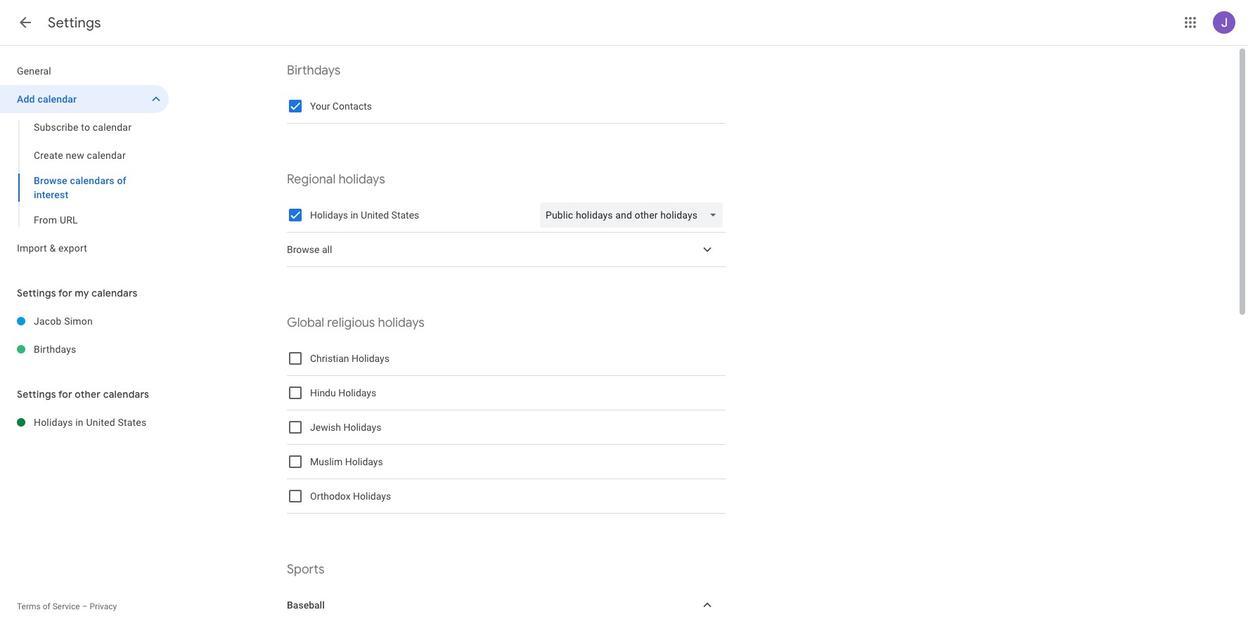 Task type: describe. For each thing, give the bounding box(es) containing it.
for for my
[[58, 287, 72, 300]]

of inside browse calendars of interest
[[117, 175, 126, 186]]

service
[[52, 602, 80, 612]]

for for other
[[58, 388, 72, 401]]

privacy link
[[90, 602, 117, 612]]

calendars for other
[[103, 388, 149, 401]]

states inside tree item
[[118, 417, 147, 428]]

united inside tree item
[[86, 417, 115, 428]]

from url
[[34, 215, 78, 226]]

orthodox holidays
[[310, 491, 391, 502]]

settings for settings for my calendars
[[17, 287, 56, 300]]

subscribe to calendar
[[34, 122, 132, 133]]

global religious holidays
[[287, 315, 425, 331]]

browse for browse calendars of interest
[[34, 175, 67, 186]]

calendars for my
[[92, 287, 138, 300]]

birthdays link
[[34, 335, 169, 364]]

import
[[17, 243, 47, 254]]

new
[[66, 150, 84, 161]]

jacob simon tree item
[[0, 307, 169, 335]]

browse for browse all
[[287, 244, 320, 255]]

holidays up all
[[310, 210, 348, 221]]

simon
[[64, 316, 93, 327]]

to
[[81, 122, 90, 133]]

holidays for orthodox holidays
[[353, 491, 391, 502]]

regional holidays
[[287, 172, 385, 188]]

holidays in united states tree item
[[0, 409, 169, 437]]

in inside tree item
[[75, 417, 84, 428]]

orthodox
[[310, 491, 351, 502]]

go back image
[[17, 14, 34, 31]]

browse calendars of interest
[[34, 175, 126, 200]]

from
[[34, 215, 57, 226]]

settings for settings
[[48, 14, 101, 32]]

my
[[75, 287, 89, 300]]

calendars inside browse calendars of interest
[[70, 175, 114, 186]]

holidays for muslim holidays
[[345, 456, 383, 468]]

settings for settings for other calendars
[[17, 388, 56, 401]]

1 vertical spatial of
[[43, 602, 50, 612]]

interest
[[34, 189, 68, 200]]

terms of service link
[[17, 602, 80, 612]]

muslim holidays
[[310, 456, 383, 468]]

add calendar
[[17, 94, 77, 105]]

0 vertical spatial birthdays
[[287, 63, 341, 79]]

add calendar tree item
[[0, 85, 169, 113]]

privacy
[[90, 602, 117, 612]]

settings for my calendars
[[17, 287, 138, 300]]

holidays inside the holidays in united states link
[[34, 417, 73, 428]]

browse all tree item
[[287, 233, 726, 267]]

muslim
[[310, 456, 343, 468]]

0 vertical spatial states
[[391, 210, 419, 221]]

jewish holidays
[[310, 422, 382, 433]]

create
[[34, 150, 63, 161]]

other
[[75, 388, 101, 401]]

terms
[[17, 602, 41, 612]]

0 vertical spatial united
[[361, 210, 389, 221]]



Task type: locate. For each thing, give the bounding box(es) containing it.
tree
[[0, 57, 169, 262]]

1 vertical spatial calendars
[[92, 287, 138, 300]]

calendar
[[38, 94, 77, 105], [93, 122, 132, 133], [87, 150, 126, 161]]

for left other
[[58, 388, 72, 401]]

calendar right new at left
[[87, 150, 126, 161]]

in down "settings for other calendars"
[[75, 417, 84, 428]]

1 vertical spatial birthdays
[[34, 344, 76, 355]]

jacob
[[34, 316, 62, 327]]

add
[[17, 94, 35, 105]]

holidays
[[339, 172, 385, 188], [378, 315, 425, 331]]

calendars up the holidays in united states link
[[103, 388, 149, 401]]

0 horizontal spatial birthdays
[[34, 344, 76, 355]]

holidays right jewish
[[344, 422, 382, 433]]

of down create new calendar
[[117, 175, 126, 186]]

united down other
[[86, 417, 115, 428]]

christian
[[310, 353, 349, 364]]

birthdays up your
[[287, 63, 341, 79]]

import & export
[[17, 243, 87, 254]]

united down regional holidays
[[361, 210, 389, 221]]

browse
[[34, 175, 67, 186], [287, 244, 320, 255]]

settings right go back image at the top left of page
[[48, 14, 101, 32]]

browse up interest
[[34, 175, 67, 186]]

hindu holidays
[[310, 388, 376, 399]]

general
[[17, 65, 51, 77]]

holidays right regional
[[339, 172, 385, 188]]

1 horizontal spatial united
[[361, 210, 389, 221]]

2 vertical spatial settings
[[17, 388, 56, 401]]

settings for other calendars
[[17, 388, 149, 401]]

settings up jacob
[[17, 287, 56, 300]]

holidays for hindu holidays
[[338, 388, 376, 399]]

jewish
[[310, 422, 341, 433]]

settings left other
[[17, 388, 56, 401]]

holidays right hindu
[[338, 388, 376, 399]]

holidays
[[310, 210, 348, 221], [352, 353, 390, 364], [338, 388, 376, 399], [34, 417, 73, 428], [344, 422, 382, 433], [345, 456, 383, 468], [353, 491, 391, 502]]

1 vertical spatial settings
[[17, 287, 56, 300]]

global
[[287, 315, 324, 331]]

calendar right to
[[93, 122, 132, 133]]

holidays for christian holidays
[[352, 353, 390, 364]]

0 vertical spatial holidays
[[339, 172, 385, 188]]

birthdays inside tree item
[[34, 344, 76, 355]]

0 horizontal spatial states
[[118, 417, 147, 428]]

holidays down "settings for other calendars"
[[34, 417, 73, 428]]

of right terms
[[43, 602, 50, 612]]

calendars
[[70, 175, 114, 186], [92, 287, 138, 300], [103, 388, 149, 401]]

0 horizontal spatial browse
[[34, 175, 67, 186]]

settings
[[48, 14, 101, 32], [17, 287, 56, 300], [17, 388, 56, 401]]

0 vertical spatial calendar
[[38, 94, 77, 105]]

tree containing general
[[0, 57, 169, 262]]

0 horizontal spatial holidays in united states
[[34, 417, 147, 428]]

holidays up orthodox holidays
[[345, 456, 383, 468]]

contacts
[[333, 101, 372, 112]]

subscribe
[[34, 122, 79, 133]]

1 vertical spatial in
[[75, 417, 84, 428]]

1 vertical spatial for
[[58, 388, 72, 401]]

–
[[82, 602, 88, 612]]

birthdays down jacob
[[34, 344, 76, 355]]

1 horizontal spatial of
[[117, 175, 126, 186]]

birthdays
[[287, 63, 341, 79], [34, 344, 76, 355]]

0 vertical spatial for
[[58, 287, 72, 300]]

0 vertical spatial in
[[351, 210, 358, 221]]

sports
[[287, 562, 325, 578]]

0 vertical spatial of
[[117, 175, 126, 186]]

calendars right my
[[92, 287, 138, 300]]

for
[[58, 287, 72, 300], [58, 388, 72, 401]]

hindu
[[310, 388, 336, 399]]

0 vertical spatial settings
[[48, 14, 101, 32]]

url
[[60, 215, 78, 226]]

holidays in united states
[[310, 210, 419, 221], [34, 417, 147, 428]]

1 vertical spatial united
[[86, 417, 115, 428]]

create new calendar
[[34, 150, 126, 161]]

1 horizontal spatial browse
[[287, 244, 320, 255]]

holidays right orthodox
[[353, 491, 391, 502]]

1 horizontal spatial birthdays
[[287, 63, 341, 79]]

calendars down create new calendar
[[70, 175, 114, 186]]

settings heading
[[48, 14, 101, 32]]

0 vertical spatial calendars
[[70, 175, 114, 186]]

holidays in united states link
[[34, 409, 169, 437]]

1 for from the top
[[58, 287, 72, 300]]

holidays in united states inside holidays in united states tree item
[[34, 417, 147, 428]]

holidays in united states down regional holidays
[[310, 210, 419, 221]]

holidays for jewish holidays
[[344, 422, 382, 433]]

1 horizontal spatial holidays in united states
[[310, 210, 419, 221]]

birthdays tree item
[[0, 335, 169, 364]]

0 vertical spatial holidays in united states
[[310, 210, 419, 221]]

0 horizontal spatial in
[[75, 417, 84, 428]]

in down regional holidays
[[351, 210, 358, 221]]

calendar inside tree item
[[38, 94, 77, 105]]

0 vertical spatial browse
[[34, 175, 67, 186]]

1 vertical spatial calendar
[[93, 122, 132, 133]]

holidays down the "global religious holidays"
[[352, 353, 390, 364]]

2 vertical spatial calendar
[[87, 150, 126, 161]]

None field
[[540, 203, 729, 228]]

holidays in united states down other
[[34, 417, 147, 428]]

browse all
[[287, 244, 332, 255]]

states
[[391, 210, 419, 221], [118, 417, 147, 428]]

christian holidays
[[310, 353, 390, 364]]

0 horizontal spatial of
[[43, 602, 50, 612]]

calendar up 'subscribe'
[[38, 94, 77, 105]]

group
[[0, 113, 169, 234]]

1 vertical spatial browse
[[287, 244, 320, 255]]

regional
[[287, 172, 336, 188]]

all
[[322, 244, 332, 255]]

your
[[310, 101, 330, 112]]

2 vertical spatial calendars
[[103, 388, 149, 401]]

2 for from the top
[[58, 388, 72, 401]]

jacob simon
[[34, 316, 93, 327]]

united
[[361, 210, 389, 221], [86, 417, 115, 428]]

calendar for create new calendar
[[87, 150, 126, 161]]

1 vertical spatial holidays
[[378, 315, 425, 331]]

1 horizontal spatial in
[[351, 210, 358, 221]]

browse inside browse all tree item
[[287, 244, 320, 255]]

baseball tree item
[[287, 589, 726, 618]]

&
[[50, 243, 56, 254]]

settings for my calendars tree
[[0, 307, 169, 364]]

export
[[58, 243, 87, 254]]

group containing subscribe to calendar
[[0, 113, 169, 234]]

1 vertical spatial holidays in united states
[[34, 417, 147, 428]]

browse inside browse calendars of interest
[[34, 175, 67, 186]]

1 vertical spatial states
[[118, 417, 147, 428]]

browse left all
[[287, 244, 320, 255]]

of
[[117, 175, 126, 186], [43, 602, 50, 612]]

0 horizontal spatial united
[[86, 417, 115, 428]]

1 horizontal spatial states
[[391, 210, 419, 221]]

holidays right religious
[[378, 315, 425, 331]]

for left my
[[58, 287, 72, 300]]

your contacts
[[310, 101, 372, 112]]

religious
[[327, 315, 375, 331]]

in
[[351, 210, 358, 221], [75, 417, 84, 428]]

baseball
[[287, 600, 325, 611]]

calendar for subscribe to calendar
[[93, 122, 132, 133]]

terms of service – privacy
[[17, 602, 117, 612]]



Task type: vqa. For each thing, say whether or not it's contained in the screenshot.
&
yes



